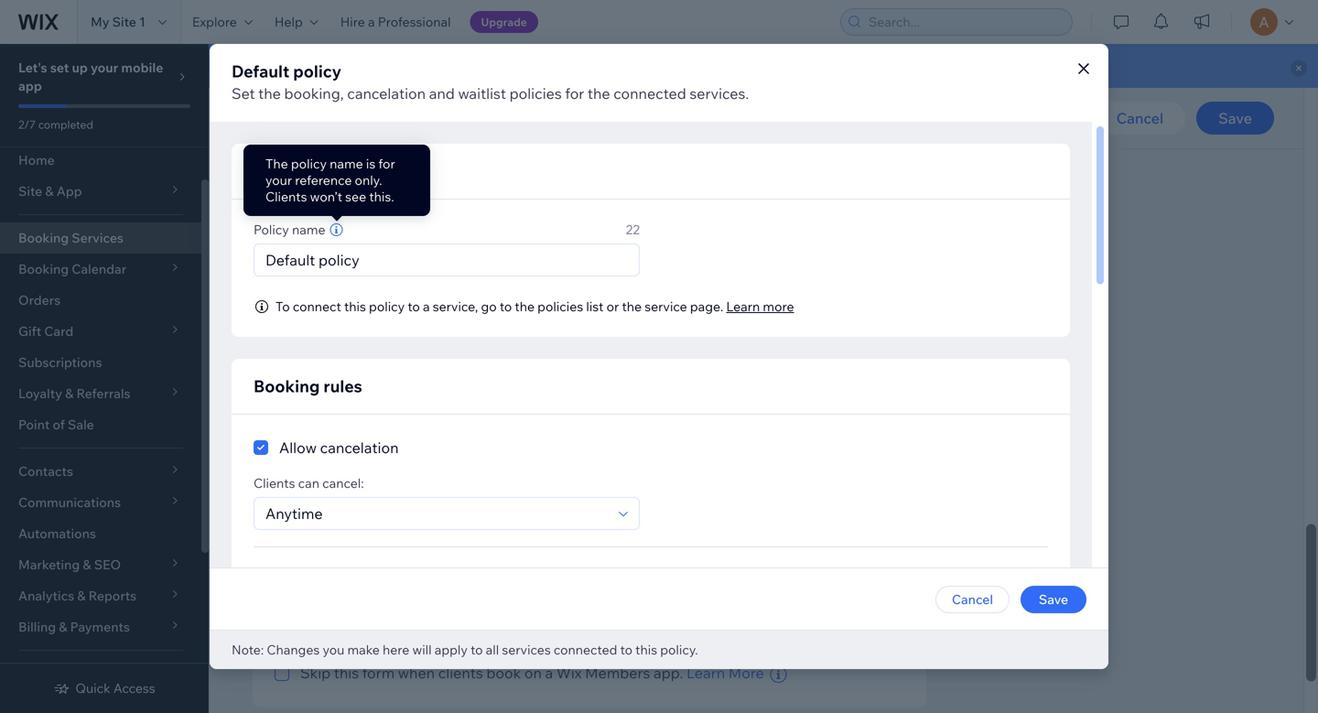 Task type: describe. For each thing, give the bounding box(es) containing it.
booking,
[[284, 84, 344, 103]]

rules
[[324, 376, 362, 396]]

0 horizontal spatial you
[[323, 642, 345, 658]]

booking services for booking services button
[[253, 110, 356, 126]]

weekly
[[395, 110, 439, 126]]

home
[[18, 152, 55, 168]]

wix
[[556, 664, 582, 682]]

policies inside the default policy set the booking, cancelation and waitlist policies for the connected services.
[[510, 84, 562, 103]]

app.
[[654, 664, 683, 682]]

sale
[[68, 417, 94, 433]]

take
[[337, 253, 362, 269]]

connected inside the default policy set the booking, cancelation and waitlist policies for the connected services.
[[614, 84, 686, 103]]

Clients can cancel: field
[[260, 498, 613, 529]]

2/7 completed
[[18, 118, 93, 131]]

the
[[266, 156, 288, 172]]

policy for booking
[[343, 309, 390, 330]]

your inside the policy name is for your reference only. clients won't see this.
[[266, 172, 292, 188]]

ability
[[425, 480, 461, 496]]

site
[[112, 14, 136, 30]]

a inside images add a cover image and photo gallery.
[[306, 99, 314, 117]]

online bookings give clients the ability to book on your site.
[[330, 453, 584, 496]]

see
[[345, 189, 366, 205]]

photo
[[433, 99, 474, 117]]

clients inside online bookings give clients the ability to book on your site.
[[360, 480, 399, 496]]

on inside online bookings give clients the ability to book on your site.
[[512, 480, 527, 496]]

can
[[298, 475, 320, 491]]

1 vertical spatial name
[[292, 222, 326, 238]]

policy for default
[[293, 61, 342, 81]]

this up which
[[344, 298, 366, 314]]

go
[[481, 298, 497, 314]]

learn inside option
[[687, 664, 725, 682]]

business
[[545, 253, 598, 269]]

select
[[275, 336, 313, 352]]

22
[[626, 222, 640, 238]]

edit form button
[[777, 607, 905, 640]]

upgrade
[[481, 15, 527, 29]]

skip this form when clients book on a wix members app. learn more
[[300, 664, 764, 682]]

cancel:
[[322, 475, 364, 491]]

clients inside learn more option
[[438, 664, 483, 682]]

for inside the policy name is for your reference only. clients won't see this.
[[378, 156, 395, 172]]

create
[[467, 569, 505, 585]]

your inside let's set up your mobile app
[[91, 60, 118, 76]]

to up want
[[408, 298, 420, 314]]

hire a professional link
[[329, 0, 462, 44]]

hire
[[340, 14, 365, 30]]

my
[[91, 14, 109, 30]]

images
[[275, 76, 332, 96]]

1 vertical spatial policies
[[538, 298, 583, 314]]

want
[[417, 336, 446, 352]]

quick
[[75, 680, 110, 696]]

to connect this policy to a service, go to the policies list or the service page. learn more
[[276, 298, 794, 314]]

preferences
[[345, 174, 439, 195]]

note:
[[232, 642, 264, 658]]

reference
[[295, 172, 352, 188]]

allow rescheduling
[[279, 566, 409, 584]]

services for booking services button
[[305, 110, 356, 126]]

booking services for booking services link on the top of the page
[[18, 230, 123, 246]]

give
[[330, 480, 357, 496]]

group
[[442, 110, 480, 126]]

booking inside the booking form use the default booking form or create a custom form for this service.
[[275, 542, 340, 562]]

images add a cover image and photo gallery.
[[275, 76, 526, 117]]

changes
[[267, 642, 320, 658]]

services.
[[690, 84, 749, 103]]

orders link
[[0, 285, 201, 316]]

booking services button
[[244, 104, 366, 132]]

set
[[50, 60, 69, 76]]

home link
[[0, 145, 201, 176]]

default
[[323, 569, 365, 585]]

0 horizontal spatial connect
[[293, 298, 341, 314]]

allow cancelation
[[279, 439, 399, 457]]

subscriptions link
[[0, 347, 201, 378]]

skip
[[300, 664, 331, 682]]

completed
[[38, 118, 93, 131]]

booking
[[368, 569, 417, 585]]

and inside images add a cover image and photo gallery.
[[404, 99, 430, 117]]

the policy name is for your reference only. clients won't see this.
[[266, 156, 395, 205]]

access
[[113, 680, 155, 696]]

booking inside button
[[253, 110, 302, 126]]

your inside online bookings give clients the ability to book on your site.
[[530, 480, 557, 496]]

upgrade
[[466, 253, 517, 269]]

form right custom
[[565, 569, 593, 585]]

professional
[[378, 14, 451, 30]]

edit
[[816, 614, 843, 633]]

0 vertical spatial service.
[[555, 336, 601, 352]]

form
[[847, 614, 883, 633]]

1 vertical spatial clients
[[254, 475, 295, 491]]

to inside online bookings give clients the ability to book on your site.
[[464, 480, 476, 496]]

to for to connect this policy to a service, go to the policies list or the service page. learn more
[[276, 298, 290, 314]]

form right booking
[[420, 569, 449, 585]]

1 vertical spatial save
[[1039, 591, 1069, 607]]

to right want
[[449, 336, 461, 352]]

policy name
[[254, 222, 326, 238]]

service. inside the booking form use the default booking form or create a custom form for this service.
[[641, 569, 686, 585]]

Policy name field
[[260, 244, 634, 276]]

book inside online bookings give clients the ability to book on your site.
[[479, 480, 509, 496]]

waitlist
[[458, 84, 506, 103]]

to up members
[[620, 642, 633, 658]]

1 horizontal spatial you
[[392, 336, 414, 352]]

1 horizontal spatial learn
[[726, 298, 760, 314]]

members
[[585, 664, 650, 682]]

booking preferences
[[275, 174, 439, 195]]

Search... field
[[863, 9, 1067, 35]]

this down to connect this policy to a service, go to the policies list or the service page. learn more
[[531, 336, 553, 352]]

name inside the policy name is for your reference only. clients won't see this.
[[330, 156, 363, 172]]

to right upgrade
[[520, 253, 532, 269]]

1 vertical spatial cancel button
[[936, 586, 1010, 613]]

form up rescheduling on the left bottom
[[343, 542, 380, 562]]

subscriptions
[[18, 354, 102, 370]]

services for booking services link on the top of the page
[[72, 230, 123, 246]]

1 horizontal spatial or
[[607, 298, 619, 314]]

to right go
[[500, 298, 512, 314]]

point of sale link
[[0, 409, 201, 440]]

clients can cancel:
[[254, 475, 364, 491]]

edit form
[[816, 614, 883, 633]]

1 vertical spatial connect
[[464, 336, 513, 352]]

booking services link
[[0, 222, 201, 254]]

the inside online bookings give clients the ability to book on your site.
[[402, 480, 422, 496]]

help
[[275, 14, 303, 30]]

make
[[347, 642, 380, 658]]

0 vertical spatial cancel button
[[1095, 102, 1186, 135]]

won't
[[310, 189, 342, 205]]

to down to connect this policy to a service, go to the policies list or the service page. learn more
[[515, 336, 528, 352]]

set
[[232, 84, 255, 103]]

for inside the default policy set the booking, cancelation and waitlist policies for the connected services.
[[565, 84, 584, 103]]



Task type: locate. For each thing, give the bounding box(es) containing it.
1 vertical spatial clients
[[438, 664, 483, 682]]

or right list
[[607, 298, 619, 314]]

form inside learn more option
[[362, 664, 395, 682]]

form
[[343, 542, 380, 562], [420, 569, 449, 585], [565, 569, 593, 585], [362, 664, 395, 682]]

allow
[[279, 439, 317, 457], [279, 566, 317, 584]]

sidebar element
[[0, 44, 209, 713]]

None checkbox
[[254, 564, 268, 586], [275, 662, 790, 686], [254, 564, 268, 586]]

point of sale
[[18, 417, 94, 433]]

let's
[[18, 60, 47, 76]]

1 vertical spatial your
[[266, 172, 292, 188]]

this down make
[[334, 664, 359, 682]]

1 vertical spatial cancel
[[952, 591, 993, 607]]

hire a professional
[[340, 14, 451, 30]]

1 horizontal spatial for
[[565, 84, 584, 103]]

1 vertical spatial on
[[524, 664, 542, 682]]

the inside the booking form use the default booking form or create a custom form for this service.
[[301, 569, 320, 585]]

2/7
[[18, 118, 36, 131]]

0 horizontal spatial booking services
[[18, 230, 123, 246]]

for right gallery.
[[565, 84, 584, 103]]

which
[[316, 336, 351, 352]]

automations
[[18, 526, 96, 542]]

0 vertical spatial save
[[1219, 109, 1252, 127]]

1 vertical spatial learn
[[687, 664, 725, 682]]

your left site.
[[530, 480, 557, 496]]

clients
[[266, 189, 307, 205], [254, 475, 295, 491]]

plan.
[[745, 253, 774, 269]]

book
[[479, 480, 509, 496], [486, 664, 521, 682]]

policies left list
[[538, 298, 583, 314]]

your
[[91, 60, 118, 76], [266, 172, 292, 188], [530, 480, 557, 496]]

all
[[486, 642, 499, 658]]

on left site.
[[512, 480, 527, 496]]

or left create
[[452, 569, 464, 585]]

clients down note: changes you make here will apply to all services connected to this policy.
[[438, 664, 483, 682]]

connected up wix
[[554, 642, 617, 658]]

policy up reference
[[291, 156, 327, 172]]

this.
[[369, 189, 394, 205]]

1 horizontal spatial booking services
[[253, 110, 356, 126]]

services inside sidebar element
[[72, 230, 123, 246]]

form down make
[[362, 664, 395, 682]]

services
[[305, 110, 356, 126], [72, 230, 123, 246]]

to take online bookings, upgrade to a business & ecommerce premium plan.
[[320, 253, 774, 269]]

service.
[[555, 336, 601, 352], [641, 569, 686, 585]]

policy up which
[[343, 309, 390, 330]]

and inside the default policy set the booking, cancelation and waitlist policies for the connected services.
[[429, 84, 455, 103]]

my site 1
[[91, 14, 146, 30]]

book down all at bottom
[[486, 664, 521, 682]]

1 vertical spatial or
[[452, 569, 464, 585]]

services inside button
[[305, 110, 356, 126]]

0 horizontal spatial cancel button
[[936, 586, 1010, 613]]

0 horizontal spatial learn
[[687, 664, 725, 682]]

to
[[320, 253, 334, 269], [276, 298, 290, 314]]

1 horizontal spatial your
[[266, 172, 292, 188]]

0 vertical spatial cancelation
[[347, 84, 426, 103]]

here
[[383, 642, 410, 658]]

policy left details
[[254, 161, 301, 181]]

policy inside the default policy set the booking, cancelation and waitlist policies for the connected services.
[[293, 61, 342, 81]]

a inside the booking form use the default booking form or create a custom form for this service.
[[508, 569, 515, 585]]

cover
[[318, 99, 355, 117]]

is
[[366, 156, 376, 172]]

bookings
[[385, 453, 457, 473]]

a right add
[[306, 99, 314, 117]]

online
[[330, 453, 381, 473]]

use
[[275, 569, 298, 585]]

1 vertical spatial cancelation
[[320, 439, 399, 457]]

online
[[365, 253, 402, 269]]

explore
[[192, 14, 237, 30]]

more
[[729, 664, 764, 682]]

details
[[305, 161, 358, 181]]

policy for policy details
[[254, 161, 301, 181]]

2 allow from the top
[[279, 566, 317, 584]]

custom
[[517, 569, 562, 585]]

1 vertical spatial policy
[[254, 222, 289, 238]]

1 vertical spatial for
[[378, 156, 395, 172]]

weekly group sessions button
[[386, 104, 546, 132]]

cancelation inside the default policy set the booking, cancelation and waitlist policies for the connected services.
[[347, 84, 426, 103]]

policy up booking,
[[293, 61, 342, 81]]

policy inside the policy name is for your reference only. clients won't see this.
[[291, 156, 327, 172]]

1 vertical spatial connected
[[554, 642, 617, 658]]

policies up sessions
[[510, 84, 562, 103]]

0 vertical spatial name
[[330, 156, 363, 172]]

1 horizontal spatial to
[[320, 253, 334, 269]]

0 horizontal spatial save button
[[1021, 586, 1087, 613]]

service
[[645, 298, 687, 314]]

policy for policy name
[[254, 222, 289, 238]]

connected
[[614, 84, 686, 103], [554, 642, 617, 658]]

policy for the
[[291, 156, 327, 172]]

0 horizontal spatial services
[[72, 230, 123, 246]]

0 vertical spatial your
[[91, 60, 118, 76]]

allow for allow rescheduling
[[279, 566, 317, 584]]

1 horizontal spatial save button
[[1197, 102, 1274, 135]]

or inside the booking form use the default booking form or create a custom form for this service.
[[452, 569, 464, 585]]

1 vertical spatial allow
[[279, 566, 317, 584]]

policy details
[[254, 161, 358, 181]]

to right the "ability"
[[464, 480, 476, 496]]

0 vertical spatial save button
[[1197, 102, 1274, 135]]

services up orders link
[[72, 230, 123, 246]]

book right the "ability"
[[479, 480, 509, 496]]

you left want
[[392, 336, 414, 352]]

0 vertical spatial policies
[[510, 84, 562, 103]]

1 policy from the top
[[254, 161, 301, 181]]

default policy set the booking, cancelation and waitlist policies for the connected services.
[[232, 61, 749, 103]]

on
[[512, 480, 527, 496], [524, 664, 542, 682]]

to left take
[[320, 253, 334, 269]]

learn more link
[[687, 662, 764, 684]]

0 horizontal spatial to
[[276, 298, 290, 314]]

a left service,
[[423, 298, 430, 314]]

gallery.
[[477, 99, 526, 117]]

1 horizontal spatial service.
[[641, 569, 686, 585]]

on down the services
[[524, 664, 542, 682]]

a right hire
[[368, 14, 375, 30]]

booking inside sidebar element
[[18, 230, 69, 246]]

learn left more
[[726, 298, 760, 314]]

apply
[[435, 642, 468, 658]]

0 vertical spatial book
[[479, 480, 509, 496]]

service,
[[433, 298, 478, 314]]

a
[[368, 14, 375, 30], [306, 99, 314, 117], [535, 253, 542, 269], [423, 298, 430, 314], [508, 569, 515, 585], [545, 664, 553, 682]]

0 vertical spatial cancel
[[1117, 109, 1164, 127]]

0 vertical spatial connect
[[293, 298, 341, 314]]

0 horizontal spatial for
[[378, 156, 395, 172]]

image
[[358, 99, 401, 117]]

0 vertical spatial to
[[320, 253, 334, 269]]

1 horizontal spatial connect
[[464, 336, 513, 352]]

to for to take online bookings, upgrade to a business & ecommerce premium plan.
[[320, 253, 334, 269]]

policy.
[[660, 642, 698, 658]]

0 vertical spatial you
[[392, 336, 414, 352]]

None field
[[281, 375, 723, 407], [281, 608, 729, 639], [281, 375, 723, 407], [281, 608, 729, 639]]

premium
[[688, 253, 742, 269]]

booking services inside sidebar element
[[18, 230, 123, 246]]

1 vertical spatial book
[[486, 664, 521, 682]]

and
[[429, 84, 455, 103], [404, 99, 430, 117]]

learn down policy.
[[687, 664, 725, 682]]

1 horizontal spatial services
[[305, 110, 356, 126]]

more
[[763, 298, 794, 314]]

sessions
[[483, 110, 537, 126]]

&
[[601, 253, 609, 269]]

1 allow from the top
[[279, 439, 317, 457]]

policy down the at the top
[[254, 222, 289, 238]]

1 vertical spatial services
[[72, 230, 123, 246]]

1 horizontal spatial cancel button
[[1095, 102, 1186, 135]]

none checkbox containing skip this form when clients book on a wix members app.
[[275, 662, 790, 686]]

service. up policy.
[[641, 569, 686, 585]]

booking rules
[[254, 376, 362, 396]]

policy right which
[[354, 336, 389, 352]]

booking form use the default booking form or create a custom form for this service.
[[275, 542, 686, 585]]

clients down 'policy details'
[[266, 189, 307, 205]]

1 vertical spatial booking services
[[18, 230, 123, 246]]

2 vertical spatial your
[[530, 480, 557, 496]]

only.
[[355, 172, 382, 188]]

0 horizontal spatial cancel
[[952, 591, 993, 607]]

0 horizontal spatial name
[[292, 222, 326, 238]]

policy down online
[[369, 298, 405, 314]]

mobile
[[121, 60, 163, 76]]

0 horizontal spatial your
[[91, 60, 118, 76]]

1 vertical spatial to
[[276, 298, 290, 314]]

for
[[565, 84, 584, 103], [378, 156, 395, 172], [596, 569, 613, 585]]

0 vertical spatial clients
[[360, 480, 399, 496]]

1 horizontal spatial name
[[330, 156, 363, 172]]

0 vertical spatial or
[[607, 298, 619, 314]]

this inside learn more option
[[334, 664, 359, 682]]

2 horizontal spatial for
[[596, 569, 613, 585]]

booking
[[253, 110, 302, 126], [275, 174, 341, 195], [18, 230, 69, 246], [275, 309, 340, 330], [254, 376, 320, 396], [275, 542, 340, 562]]

quick access
[[75, 680, 155, 696]]

your down the at the top
[[266, 172, 292, 188]]

None checkbox
[[254, 437, 268, 459]]

to up select at the top left of page
[[276, 298, 290, 314]]

save button
[[1197, 102, 1274, 135], [1021, 586, 1087, 613]]

0 vertical spatial policy
[[254, 161, 301, 181]]

0 vertical spatial on
[[512, 480, 527, 496]]

allow for allow cancelation
[[279, 439, 317, 457]]

booking services down booking,
[[253, 110, 356, 126]]

a left business
[[535, 253, 542, 269]]

service. down list
[[555, 336, 601, 352]]

app
[[18, 78, 42, 94]]

1 horizontal spatial clients
[[438, 664, 483, 682]]

and up group at the top left of page
[[429, 84, 455, 103]]

book inside learn more option
[[486, 664, 521, 682]]

your right up
[[91, 60, 118, 76]]

for inside the booking form use the default booking form or create a custom form for this service.
[[596, 569, 613, 585]]

when
[[398, 664, 435, 682]]

cancelation up weekly
[[347, 84, 426, 103]]

allow left default
[[279, 566, 317, 584]]

0 vertical spatial for
[[565, 84, 584, 103]]

for right is
[[378, 156, 395, 172]]

quick access button
[[53, 680, 155, 697]]

add
[[275, 99, 303, 117]]

to left all at bottom
[[471, 642, 483, 658]]

0 vertical spatial allow
[[279, 439, 317, 457]]

allow up clients can cancel:
[[279, 439, 317, 457]]

connect up which
[[293, 298, 341, 314]]

cancelation up cancel:
[[320, 439, 399, 457]]

0 horizontal spatial or
[[452, 569, 464, 585]]

learn more link
[[726, 298, 794, 315]]

0 horizontal spatial save
[[1039, 591, 1069, 607]]

a inside option
[[545, 664, 553, 682]]

name up booking preferences
[[330, 156, 363, 172]]

on inside learn more option
[[524, 664, 542, 682]]

none checkbox learn more
[[275, 662, 790, 686]]

0 horizontal spatial clients
[[360, 480, 399, 496]]

booking services inside button
[[253, 110, 356, 126]]

0 vertical spatial clients
[[266, 189, 307, 205]]

0 vertical spatial booking services
[[253, 110, 356, 126]]

note: changes you make here will apply to all services connected to this policy.
[[232, 642, 698, 658]]

clients inside the policy name is for your reference only. clients won't see this.
[[266, 189, 307, 205]]

0 vertical spatial services
[[305, 110, 356, 126]]

2 vertical spatial for
[[596, 569, 613, 585]]

learn
[[726, 298, 760, 314], [687, 664, 725, 682]]

you up skip in the bottom of the page
[[323, 642, 345, 658]]

for right custom
[[596, 569, 613, 585]]

a left wix
[[545, 664, 553, 682]]

name down won't
[[292, 222, 326, 238]]

1 horizontal spatial cancel
[[1117, 109, 1164, 127]]

save
[[1219, 109, 1252, 127], [1039, 591, 1069, 607]]

2 policy from the top
[[254, 222, 289, 238]]

connect down go
[[464, 336, 513, 352]]

and left photo
[[404, 99, 430, 117]]

1 vertical spatial you
[[323, 642, 345, 658]]

1 vertical spatial save button
[[1021, 586, 1087, 613]]

upgrade button
[[470, 11, 538, 33]]

orders
[[18, 292, 61, 308]]

this inside the booking form use the default booking form or create a custom form for this service.
[[616, 569, 638, 585]]

rescheduling
[[320, 566, 409, 584]]

ecommerce
[[612, 253, 686, 269]]

this right custom
[[616, 569, 638, 585]]

2 horizontal spatial your
[[530, 480, 557, 496]]

1 vertical spatial service.
[[641, 569, 686, 585]]

policies
[[510, 84, 562, 103], [538, 298, 583, 314]]

0 vertical spatial learn
[[726, 298, 760, 314]]

booking services up orders link
[[18, 230, 123, 246]]

connected left services.
[[614, 84, 686, 103]]

clients left can
[[254, 475, 295, 491]]

this up app.
[[636, 642, 657, 658]]

a right create
[[508, 569, 515, 585]]

0 horizontal spatial service.
[[555, 336, 601, 352]]

clients down online
[[360, 480, 399, 496]]

services down booking,
[[305, 110, 356, 126]]

services
[[502, 642, 551, 658]]

will
[[412, 642, 432, 658]]

1 horizontal spatial save
[[1219, 109, 1252, 127]]

booking policy
[[275, 309, 390, 330]]

0 vertical spatial connected
[[614, 84, 686, 103]]

select which policy you want to connect to this service.
[[275, 336, 601, 352]]



Task type: vqa. For each thing, say whether or not it's contained in the screenshot.
it to the bottom
no



